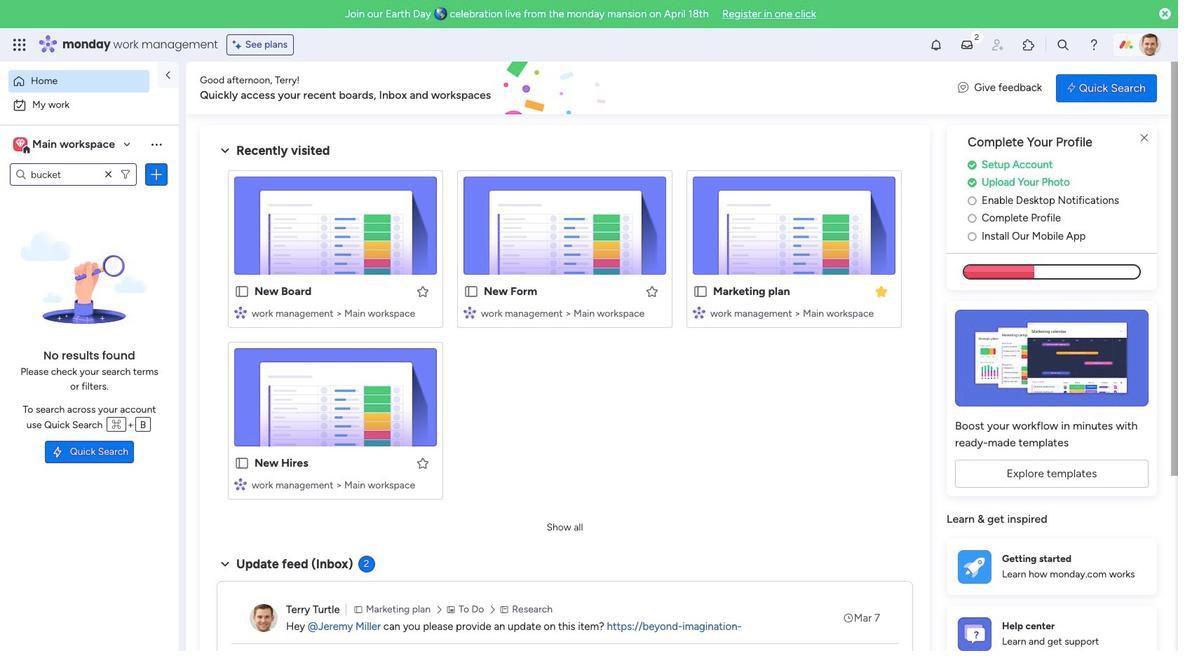 Task type: locate. For each thing, give the bounding box(es) containing it.
dapulse x slim image
[[1136, 130, 1153, 147]]

add to favorites image
[[416, 284, 430, 298], [416, 456, 430, 470]]

check circle image
[[968, 160, 977, 170]]

0 vertical spatial circle o image
[[968, 213, 977, 224]]

update feed image
[[960, 38, 974, 52]]

component image
[[234, 306, 247, 319], [464, 306, 476, 319], [234, 478, 247, 491]]

v2 user feedback image
[[958, 80, 969, 96]]

1 option from the top
[[8, 70, 149, 93]]

2 circle o image from the top
[[968, 231, 977, 242]]

0 vertical spatial add to favorites image
[[416, 284, 430, 298]]

option
[[8, 70, 149, 93], [8, 94, 170, 116]]

1 vertical spatial option
[[8, 94, 170, 116]]

2 element
[[358, 556, 375, 573]]

getting started element
[[947, 539, 1157, 595]]

1 vertical spatial public board image
[[234, 456, 250, 471]]

select product image
[[13, 38, 27, 52]]

workspace options image
[[149, 137, 163, 151]]

2 add to favorites image from the top
[[416, 456, 430, 470]]

public board image
[[464, 284, 479, 299], [234, 456, 250, 471]]

component image for first add to favorites image from the bottom of the the quick search results list box
[[234, 478, 247, 491]]

component image for add to favorites icon
[[464, 306, 476, 319]]

0 vertical spatial option
[[8, 70, 149, 93]]

1 public board image from the left
[[234, 284, 250, 299]]

1 horizontal spatial public board image
[[693, 284, 708, 299]]

remove from favorites image
[[875, 284, 889, 298]]

1 horizontal spatial public board image
[[464, 284, 479, 299]]

0 horizontal spatial public board image
[[234, 284, 250, 299]]

workspace selection element
[[13, 136, 117, 154]]

filters image
[[120, 169, 131, 180]]

public board image
[[234, 284, 250, 299], [693, 284, 708, 299]]

0 horizontal spatial public board image
[[234, 456, 250, 471]]

1 add to favorites image from the top
[[416, 284, 430, 298]]

1 horizontal spatial terry turtle image
[[1139, 34, 1161, 56]]

1 vertical spatial circle o image
[[968, 231, 977, 242]]

clear search image
[[102, 168, 116, 182]]

circle o image
[[968, 213, 977, 224], [968, 231, 977, 242]]

2 public board image from the left
[[693, 284, 708, 299]]

notifications image
[[929, 38, 943, 52]]

1 vertical spatial add to favorites image
[[416, 456, 430, 470]]

terry turtle image
[[1139, 34, 1161, 56], [250, 605, 278, 633]]

0 horizontal spatial terry turtle image
[[250, 605, 278, 633]]

Search in workspace field
[[29, 167, 100, 183]]

add to favorites image
[[645, 284, 659, 298]]



Task type: vqa. For each thing, say whether or not it's contained in the screenshot.
'workspace' inside Workspace selection element
no



Task type: describe. For each thing, give the bounding box(es) containing it.
check circle image
[[968, 178, 977, 188]]

workspace image
[[13, 137, 27, 152]]

circle o image
[[968, 196, 977, 206]]

component image for 2nd add to favorites image from the bottom
[[234, 306, 247, 319]]

workspace image
[[16, 137, 25, 152]]

quick search results list box
[[217, 159, 913, 517]]

help center element
[[947, 606, 1157, 652]]

see plans image
[[233, 37, 245, 53]]

options image
[[149, 168, 163, 182]]

monday marketplace image
[[1022, 38, 1036, 52]]

search everything image
[[1056, 38, 1070, 52]]

1 vertical spatial terry turtle image
[[250, 605, 278, 633]]

v2 bolt switch image
[[1067, 80, 1076, 96]]

close recently visited image
[[217, 142, 234, 159]]

public board image for 2nd add to favorites image from the bottom
[[234, 284, 250, 299]]

templates image image
[[959, 310, 1145, 407]]

2 option from the top
[[8, 94, 170, 116]]

2 image
[[971, 29, 983, 45]]

close update feed (inbox) image
[[217, 556, 234, 573]]

help image
[[1087, 38, 1101, 52]]

public board image for remove from favorites image
[[693, 284, 708, 299]]

0 vertical spatial public board image
[[464, 284, 479, 299]]

1 circle o image from the top
[[968, 213, 977, 224]]

0 vertical spatial terry turtle image
[[1139, 34, 1161, 56]]



